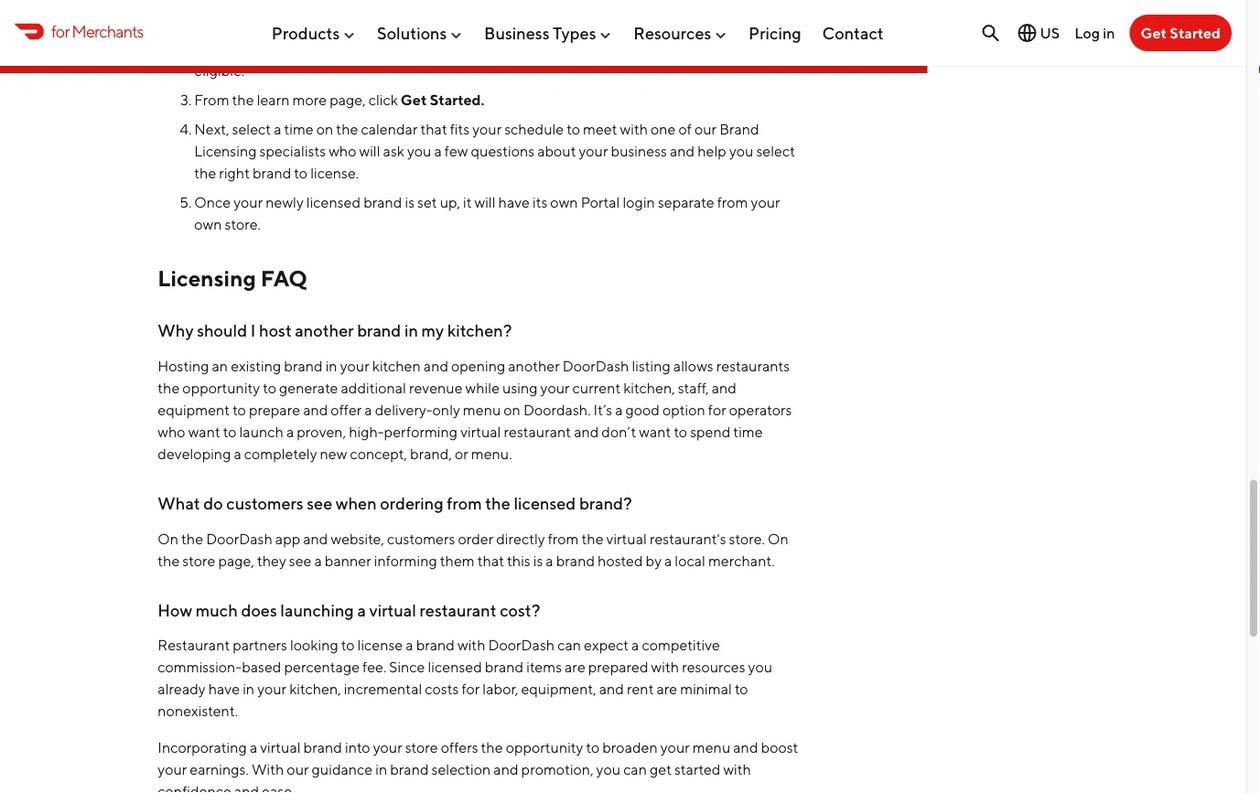 Task type: describe. For each thing, give the bounding box(es) containing it.
. inside the if you are eligible, in the solutions center, navigate to the attract new customers section and license a brand . click learn more
[[302, 40, 305, 58]]

a left banner
[[314, 552, 322, 570]]

new
[[616, 18, 647, 36]]

informing
[[374, 552, 437, 570]]

the up not
[[539, 18, 561, 36]]

a right by
[[665, 552, 672, 570]]

brand,
[[410, 446, 452, 463]]

a up since
[[406, 637, 413, 655]]

in left my
[[405, 321, 418, 341]]

and inside next, select a time on the calendar that fits your schedule to meet with one of our brand licensing specialists who will ask you a few questions about your business and help you select the right brand to license.
[[670, 143, 695, 160]]

rent
[[627, 681, 654, 699]]

menu inside hosting an existing brand in your kitchen and opening another doordash listing allows restaurants the opportunity to generate additional revenue while using your current kitchen, staff, and equipment to prepare and offer a delivery-only menu on doordash. it's a good option for operators who want to launch a proven, high-performing virtual restaurant and don't want to spend time developing a completely new concept, brand, or menu.
[[463, 402, 501, 419]]

and down it's
[[574, 424, 599, 441]]

developing
[[158, 446, 231, 463]]

merchants
[[72, 21, 143, 41]]

doordash inside on the doordash app and website, customers order directly from the virtual restaurant's store. on the store page, they see a banner informing them that this is a brand hosted by a local merchant.
[[206, 530, 273, 548]]

center,
[[413, 18, 461, 36]]

items
[[527, 659, 562, 677]]

calendar
[[361, 121, 418, 138]]

competitive
[[642, 637, 720, 655]]

eligible,
[[257, 18, 307, 36]]

for inside hosting an existing brand in your kitchen and opening another doordash listing allows restaurants the opportunity to generate additional revenue while using your current kitchen, staff, and equipment to prepare and offer a delivery-only menu on doordash. it's a good option for operators who want to launch a proven, high-performing virtual restaurant and don't want to spend time developing a completely new concept, brand, or menu.
[[708, 402, 727, 419]]

your up additional
[[340, 358, 370, 375]]

to inside the if you are eligible, in the solutions center, navigate to the attract new customers section and license a brand . click learn more
[[522, 18, 536, 36]]

in inside hosting an existing brand in your kitchen and opening another doordash listing allows restaurants the opportunity to generate additional revenue while using your current kitchen, staff, and equipment to prepare and offer a delivery-only menu on doordash. it's a good option for operators who want to launch a proven, high-performing virtual restaurant and don't want to spend time developing a completely new concept, brand, or menu.
[[326, 358, 337, 375]]

2 want from the left
[[639, 424, 671, 441]]

business types link
[[484, 16, 613, 50]]

can inside restaurant partners looking to license a brand with doordash can expect a competitive commission-based percentage fee. since licensed brand items are prepared with resources you already have in your kitchen, incremental costs for labor, equipment, and rent are minimal to nonexistent.
[[558, 637, 581, 655]]

get started
[[1141, 24, 1221, 42]]

your up 'get'
[[661, 740, 690, 757]]

us
[[1040, 24, 1060, 42]]

license.
[[310, 165, 359, 182]]

customers
[[650, 18, 724, 36]]

from
[[194, 92, 229, 109]]

existing
[[231, 358, 281, 375]]

about
[[538, 143, 576, 160]]

0 horizontal spatial another
[[295, 321, 354, 341]]

completely
[[244, 446, 317, 463]]

looking
[[290, 637, 339, 655]]

who inside hosting an existing brand in your kitchen and opening another doordash listing allows restaurants the opportunity to generate additional revenue while using your current kitchen, staff, and equipment to prepare and offer a delivery-only menu on doordash. it's a good option for operators who want to launch a proven, high-performing virtual restaurant and don't want to spend time developing a completely new concept, brand, or menu.
[[158, 424, 186, 441]]

one
[[651, 121, 676, 138]]

more inside the if you are eligible, in the solutions center, navigate to the attract new customers section and license a brand . click learn more
[[385, 40, 421, 58]]

for merchants
[[51, 21, 143, 41]]

fits
[[450, 121, 470, 138]]

incremental
[[344, 681, 422, 699]]

host
[[259, 321, 292, 341]]

solutions left this
[[377, 23, 447, 43]]

0 horizontal spatial select
[[232, 121, 271, 138]]

the up how
[[158, 552, 180, 570]]

get
[[650, 762, 672, 779]]

who inside next, select a time on the calendar that fits your schedule to meet with one of our brand licensing specialists who will ask you a few questions about your business and help you select the right brand to license.
[[329, 143, 357, 160]]

1 vertical spatial licensing
[[158, 266, 256, 292]]

i
[[251, 321, 256, 341]]

this
[[465, 40, 492, 58]]

time inside next, select a time on the calendar that fits your schedule to meet with one of our brand licensing specialists who will ask you a few questions about your business and help you select the right brand to license.
[[284, 121, 314, 138]]

your right into
[[373, 740, 403, 757]]

why should i host another brand in my kitchen?
[[158, 321, 512, 341]]

2 horizontal spatial licensed
[[514, 494, 576, 514]]

a right it's
[[615, 402, 623, 419]]

you inside incorporating a virtual brand into your store offers the opportunity to broaden your menu and boost your earnings. with our guidance in brand selection and promotion, you can get started with confidence and ease.
[[597, 762, 621, 779]]

its
[[533, 194, 548, 211]]

brand inside "once your newly licensed brand is set up, it will have its own portal login separate from your own store."
[[364, 194, 402, 211]]

virtual up license
[[369, 601, 416, 621]]

delivery-
[[375, 402, 433, 419]]

store inside on the doordash app and website, customers order directly from the virtual restaurant's store. on the store page, they see a banner informing them that this is a brand hosted by a local merchant.
[[183, 552, 215, 570]]

with down competitive
[[651, 659, 679, 677]]

0 horizontal spatial from
[[447, 494, 482, 514]]

business types
[[484, 23, 596, 43]]

licensing faq
[[158, 266, 308, 292]]

additional
[[341, 380, 406, 397]]

a up high-
[[365, 402, 372, 419]]

on the doordash app and website, customers order directly from the virtual restaurant's store. on the store page, they see a banner informing them that this is a brand hosted by a local merchant.
[[158, 530, 789, 570]]

restaurants
[[717, 358, 790, 375]]

and right selection
[[494, 762, 519, 779]]

equipment,
[[521, 681, 597, 699]]

hosting an existing brand in your kitchen and opening another doordash listing allows restaurants the opportunity to generate additional revenue while using your current kitchen, staff, and equipment to prepare and offer a delivery-only menu on doordash. it's a good option for operators who want to launch a proven, high-performing virtual restaurant and don't want to spend time developing a completely new concept, brand, or menu.
[[158, 358, 792, 463]]

up
[[603, 40, 621, 58]]

section
[[727, 18, 774, 36]]

does
[[241, 601, 277, 621]]

hosted
[[598, 552, 643, 570]]

get started button
[[1130, 15, 1232, 51]]

is inside "once your newly licensed brand is set up, it will have its own portal login separate from your own store."
[[405, 194, 415, 211]]

are inside . note: this tile will not show up until you are confirmed as eligible.
[[682, 40, 703, 58]]

they
[[257, 552, 286, 570]]

brand inside on the doordash app and website, customers order directly from the virtual restaurant's store. on the store page, they see a banner informing them that this is a brand hosted by a local merchant.
[[556, 552, 595, 570]]

log
[[1075, 24, 1100, 41]]

tile
[[495, 40, 515, 58]]

navigate
[[464, 18, 520, 36]]

1 vertical spatial get
[[401, 92, 427, 109]]

brand inside hosting an existing brand in your kitchen and opening another doordash listing allows restaurants the opportunity to generate additional revenue while using your current kitchen, staff, and equipment to prepare and offer a delivery-only menu on doordash. it's a good option for operators who want to launch a proven, high-performing virtual restaurant and don't want to spend time developing a completely new concept, brand, or menu.
[[284, 358, 323, 375]]

specialists
[[260, 143, 326, 160]]

click
[[369, 92, 398, 109]]

cost?
[[500, 601, 540, 621]]

a inside incorporating a virtual brand into your store offers the opportunity to broaden your menu and boost your earnings. with our guidance in brand selection and promotion, you can get started with confidence and ease.
[[250, 740, 257, 757]]

your up confidence
[[158, 762, 187, 779]]

separate
[[658, 194, 715, 211]]

good
[[626, 402, 660, 419]]

spend
[[690, 424, 731, 441]]

a right this
[[546, 552, 554, 570]]

the down from the learn more page, click get started.
[[336, 121, 358, 138]]

with
[[252, 762, 284, 779]]

selection
[[432, 762, 491, 779]]

to inside incorporating a virtual brand into your store offers the opportunity to broaden your menu and boost your earnings. with our guidance in brand selection and promotion, you can get started with confidence and ease.
[[586, 740, 600, 757]]

based
[[242, 659, 281, 677]]

virtual inside on the doordash app and website, customers order directly from the virtual restaurant's store. on the store page, they see a banner informing them that this is a brand hosted by a local merchant.
[[607, 530, 647, 548]]

listing
[[632, 358, 671, 375]]

0 horizontal spatial own
[[194, 216, 222, 233]]

why
[[158, 321, 194, 341]]

2 on from the left
[[768, 530, 789, 548]]

opportunity inside hosting an existing brand in your kitchen and opening another doordash listing allows restaurants the opportunity to generate additional revenue while using your current kitchen, staff, and equipment to prepare and offer a delivery-only menu on doordash. it's a good option for operators who want to launch a proven, high-performing virtual restaurant and don't want to spend time developing a completely new concept, brand, or menu.
[[183, 380, 260, 397]]

this
[[507, 552, 531, 570]]

you right the help
[[730, 143, 754, 160]]

what do customers see when ordering from the licensed brand?
[[158, 494, 632, 514]]

will inside next, select a time on the calendar that fits your schedule to meet with one of our brand licensing specialists who will ask you a few questions about your business and help you select the right brand to license.
[[359, 143, 380, 160]]

solutions inside the if you are eligible, in the solutions center, navigate to the attract new customers section and license a brand . click learn more
[[349, 18, 410, 36]]

hosting
[[158, 358, 209, 375]]

and inside the if you are eligible, in the solutions center, navigate to the attract new customers section and license a brand . click learn more
[[777, 18, 802, 36]]

the down what
[[181, 530, 203, 548]]

for inside for merchants link
[[51, 21, 69, 41]]

license
[[194, 40, 247, 58]]

the left right
[[194, 165, 216, 182]]

from inside "once your newly licensed brand is set up, it will have its own portal login separate from your own store."
[[717, 194, 748, 211]]

directly
[[496, 530, 545, 548]]

attract
[[563, 18, 613, 36]]

next,
[[194, 121, 229, 138]]

licensing inside next, select a time on the calendar that fits your schedule to meet with one of our brand licensing specialists who will ask you a few questions about your business and help you select the right brand to license.
[[194, 143, 257, 160]]

your up doordash.
[[541, 380, 570, 397]]

our inside incorporating a virtual brand into your store offers the opportunity to broaden your menu and boost your earnings. with our guidance in brand selection and promotion, you can get started with confidence and ease.
[[287, 762, 309, 779]]

0 horizontal spatial more
[[293, 92, 327, 109]]

allows
[[674, 358, 714, 375]]

should
[[197, 321, 247, 341]]

virtual inside hosting an existing brand in your kitchen and opening another doordash listing allows restaurants the opportunity to generate additional revenue while using your current kitchen, staff, and equipment to prepare and offer a delivery-only menu on doordash. it's a good option for operators who want to launch a proven, high-performing virtual restaurant and don't want to spend time developing a completely new concept, brand, or menu.
[[461, 424, 501, 441]]

brand up labor,
[[485, 659, 524, 677]]

and up revenue
[[424, 358, 449, 375]]

and down with
[[234, 784, 259, 794]]

and up proven,
[[303, 402, 328, 419]]

earnings.
[[190, 762, 249, 779]]

products link
[[272, 16, 356, 50]]

have inside "once your newly licensed brand is set up, it will have its own portal login separate from your own store."
[[499, 194, 530, 211]]

the inside incorporating a virtual brand into your store offers the opportunity to broaden your menu and boost your earnings. with our guidance in brand selection and promotion, you can get started with confidence and ease.
[[481, 740, 503, 757]]

merchant.
[[709, 552, 775, 570]]

and inside restaurant partners looking to license a brand with doordash can expect a competitive commission-based percentage fee. since licensed brand items are prepared with resources you already have in your kitchen, incremental costs for labor, equipment, and rent are minimal to nonexistent.
[[599, 681, 624, 699]]

licensed inside "once your newly licensed brand is set up, it will have its own portal login separate from your own store."
[[307, 194, 361, 211]]

ask
[[383, 143, 405, 160]]

in inside the if you are eligible, in the solutions center, navigate to the attract new customers section and license a brand . click learn more
[[310, 18, 322, 36]]

0 horizontal spatial restaurant
[[420, 601, 497, 621]]

log in
[[1075, 24, 1116, 41]]

restaurant inside hosting an existing brand in your kitchen and opening another doordash listing allows restaurants the opportunity to generate additional revenue while using your current kitchen, staff, and equipment to prepare and offer a delivery-only menu on doordash. it's a good option for operators who want to launch a proven, high-performing virtual restaurant and don't want to spend time developing a completely new concept, brand, or menu.
[[504, 424, 571, 441]]

confidence
[[158, 784, 231, 794]]

you inside . note: this tile will not show up until you are confirmed as eligible.
[[655, 40, 680, 58]]

it
[[463, 194, 472, 211]]

in right log
[[1103, 24, 1116, 41]]

brand inside next, select a time on the calendar that fits your schedule to meet with one of our brand licensing specialists who will ask you a few questions about your business and help you select the right brand to license.
[[253, 165, 291, 182]]

the up click
[[325, 18, 347, 36]]

or
[[455, 446, 468, 463]]

the left learn
[[232, 92, 254, 109]]

commission-
[[158, 659, 242, 677]]

offer
[[331, 402, 362, 419]]

note:
[[426, 40, 463, 58]]

concept,
[[350, 446, 407, 463]]

your down meet
[[579, 143, 608, 160]]

if
[[194, 18, 203, 36]]

incorporating a virtual brand into your store offers the opportunity to broaden your menu and boost your earnings. with our guidance in brand selection and promotion, you can get started with confidence and ease.
[[158, 740, 799, 794]]

costs
[[425, 681, 459, 699]]



Task type: vqa. For each thing, say whether or not it's contained in the screenshot.
Add
no



Task type: locate. For each thing, give the bounding box(es) containing it.
0 horizontal spatial for
[[51, 21, 69, 41]]

0 vertical spatial see
[[307, 494, 333, 514]]

in inside restaurant partners looking to license a brand with doordash can expect a competitive commission-based percentage fee. since licensed brand items are prepared with resources you already have in your kitchen, incremental costs for labor, equipment, and rent are minimal to nonexistent.
[[243, 681, 255, 699]]

1 vertical spatial another
[[508, 358, 560, 375]]

a up prepared
[[632, 637, 639, 655]]

show
[[567, 40, 601, 58]]

1 vertical spatial our
[[287, 762, 309, 779]]

solutions up learn
[[349, 18, 410, 36]]

0 vertical spatial licensing
[[194, 143, 257, 160]]

another inside hosting an existing brand in your kitchen and opening another doordash listing allows restaurants the opportunity to generate additional revenue while using your current kitchen, staff, and equipment to prepare and offer a delivery-only menu on doordash. it's a good option for operators who want to launch a proven, high-performing virtual restaurant and don't want to spend time developing a completely new concept, brand, or menu.
[[508, 358, 560, 375]]

opportunity inside incorporating a virtual brand into your store offers the opportunity to broaden your menu and boost your earnings. with our guidance in brand selection and promotion, you can get started with confidence and ease.
[[506, 740, 584, 757]]

right
[[219, 165, 250, 182]]

you inside restaurant partners looking to license a brand with doordash can expect a competitive commission-based percentage fee. since licensed brand items are prepared with resources you already have in your kitchen, incremental costs for labor, equipment, and rent are minimal to nonexistent.
[[749, 659, 773, 677]]

1 horizontal spatial our
[[695, 121, 717, 138]]

0 horizontal spatial that
[[421, 121, 447, 138]]

0 vertical spatial our
[[695, 121, 717, 138]]

1 horizontal spatial own
[[551, 194, 578, 211]]

brand up the help
[[720, 121, 760, 138]]

0 horizontal spatial time
[[284, 121, 314, 138]]

on inside hosting an existing brand in your kitchen and opening another doordash listing allows restaurants the opportunity to generate additional revenue while using your current kitchen, staff, and equipment to prepare and offer a delivery-only menu on doordash. it's a good option for operators who want to launch a proven, high-performing virtual restaurant and don't want to spend time developing a completely new concept, brand, or menu.
[[504, 402, 521, 419]]

0 horizontal spatial brand
[[261, 40, 302, 58]]

store. up merchant.
[[729, 530, 765, 548]]

kitchen, inside hosting an existing brand in your kitchen and opening another doordash listing allows restaurants the opportunity to generate additional revenue while using your current kitchen, staff, and equipment to prepare and offer a delivery-only menu on doordash. it's a good option for operators who want to launch a proven, high-performing virtual restaurant and don't want to spend time developing a completely new concept, brand, or menu.
[[624, 380, 675, 397]]

1 horizontal spatial another
[[508, 358, 560, 375]]

1 horizontal spatial restaurant
[[504, 424, 571, 441]]

store. down once on the top of page
[[225, 216, 261, 233]]

1 horizontal spatial want
[[639, 424, 671, 441]]

select right the help
[[757, 143, 795, 160]]

0 vertical spatial from
[[717, 194, 748, 211]]

time inside hosting an existing brand in your kitchen and opening another doordash listing allows restaurants the opportunity to generate additional revenue while using your current kitchen, staff, and equipment to prepare and offer a delivery-only menu on doordash. it's a good option for operators who want to launch a proven, high-performing virtual restaurant and don't want to spend time developing a completely new concept, brand, or menu.
[[734, 424, 763, 441]]

brand inside the if you are eligible, in the solutions center, navigate to the attract new customers section and license a brand . click learn more
[[261, 40, 302, 58]]

0 horizontal spatial who
[[158, 424, 186, 441]]

click
[[308, 40, 341, 58]]

a up completely
[[287, 424, 294, 441]]

the inside hosting an existing brand in your kitchen and opening another doordash listing allows restaurants the opportunity to generate additional revenue while using your current kitchen, staff, and equipment to prepare and offer a delivery-only menu on doordash. it's a good option for operators who want to launch a proven, high-performing virtual restaurant and don't want to spend time developing a completely new concept, brand, or menu.
[[158, 380, 180, 397]]

nonexistent.
[[158, 703, 238, 721]]

menu inside incorporating a virtual brand into your store offers the opportunity to broaden your menu and boost your earnings. with our guidance in brand selection and promotion, you can get started with confidence and ease.
[[693, 740, 731, 757]]

1 vertical spatial customers
[[387, 530, 455, 548]]

offers
[[441, 740, 478, 757]]

learn
[[343, 40, 382, 58]]

restaurant partners looking to license a brand with doordash can expect a competitive commission-based percentage fee. since licensed brand items are prepared with resources you already have in your kitchen, incremental costs for labor, equipment, and rent are minimal to nonexistent.
[[158, 637, 773, 721]]

0 horizontal spatial have
[[208, 681, 240, 699]]

can
[[558, 637, 581, 655], [624, 762, 647, 779]]

0 vertical spatial more
[[385, 40, 421, 58]]

a inside the if you are eligible, in the solutions center, navigate to the attract new customers section and license a brand . click learn more
[[250, 40, 258, 58]]

brand up "generate"
[[284, 358, 323, 375]]

0 vertical spatial kitchen,
[[624, 380, 675, 397]]

up,
[[440, 194, 460, 211]]

who down equipment at left bottom
[[158, 424, 186, 441]]

percentage
[[284, 659, 360, 677]]

for inside restaurant partners looking to license a brand with doordash can expect a competitive commission-based percentage fee. since licensed brand items are prepared with resources you already have in your kitchen, incremental costs for labor, equipment, and rent are minimal to nonexistent.
[[462, 681, 480, 699]]

0 horizontal spatial doordash
[[206, 530, 273, 548]]

0 vertical spatial get
[[1141, 24, 1167, 42]]

0 vertical spatial page,
[[330, 92, 366, 109]]

don't
[[602, 424, 637, 441]]

1 vertical spatial opportunity
[[506, 740, 584, 757]]

globe line image
[[1017, 22, 1039, 44]]

get left started
[[1141, 24, 1167, 42]]

with inside incorporating a virtual brand into your store offers the opportunity to broaden your menu and boost your earnings. with our guidance in brand selection and promotion, you can get started with confidence and ease.
[[724, 762, 752, 779]]

0 vertical spatial doordash
[[563, 358, 629, 375]]

and down of
[[670, 143, 695, 160]]

broaden
[[603, 740, 658, 757]]

brand inside next, select a time on the calendar that fits your schedule to meet with one of our brand licensing specialists who will ask you a few questions about your business and help you select the right brand to license.
[[720, 121, 760, 138]]

1 horizontal spatial from
[[548, 530, 579, 548]]

from right directly
[[548, 530, 579, 548]]

with inside next, select a time on the calendar that fits your schedule to meet with one of our brand licensing specialists who will ask you a few questions about your business and help you select the right brand to license.
[[620, 121, 648, 138]]

menu
[[463, 402, 501, 419], [693, 740, 731, 757]]

get right click in the left top of the page
[[401, 92, 427, 109]]

license
[[358, 637, 403, 655]]

2 vertical spatial will
[[475, 194, 496, 211]]

1 vertical spatial kitchen,
[[289, 681, 341, 699]]

are inside the if you are eligible, in the solutions center, navigate to the attract new customers section and license a brand . click learn more
[[233, 18, 254, 36]]

your right the separate
[[751, 194, 781, 211]]

1 horizontal spatial customers
[[387, 530, 455, 548]]

faq
[[261, 266, 308, 292]]

0 horizontal spatial store
[[183, 552, 215, 570]]

them
[[440, 552, 475, 570]]

with up labor,
[[458, 637, 486, 655]]

0 vertical spatial is
[[405, 194, 415, 211]]

licensed up costs
[[428, 659, 482, 677]]

from inside on the doordash app and website, customers order directly from the virtual restaurant's store. on the store page, they see a banner informing them that this is a brand hosted by a local merchant.
[[548, 530, 579, 548]]

to
[[522, 18, 536, 36], [567, 121, 580, 138], [294, 165, 308, 182], [263, 380, 276, 397], [233, 402, 246, 419], [223, 424, 237, 441], [674, 424, 688, 441], [341, 637, 355, 655], [735, 681, 749, 699], [586, 740, 600, 757]]

if you are eligible, in the solutions center, navigate to the attract new customers section and license a brand . click learn more
[[194, 18, 802, 58]]

will inside "once your newly licensed brand is set up, it will have its own portal login separate from your own store."
[[475, 194, 496, 211]]

solutions link
[[377, 16, 464, 50]]

2 . from the left
[[421, 40, 424, 58]]

brand?
[[579, 494, 632, 514]]

1 horizontal spatial store
[[405, 740, 438, 757]]

that inside next, select a time on the calendar that fits your schedule to meet with one of our brand licensing specialists who will ask you a few questions about your business and help you select the right brand to license.
[[421, 121, 447, 138]]

will inside . note: this tile will not show up until you are confirmed as eligible.
[[518, 40, 539, 58]]

another
[[295, 321, 354, 341], [508, 358, 560, 375]]

1 vertical spatial who
[[158, 424, 186, 441]]

own down once on the top of page
[[194, 216, 222, 233]]

since
[[389, 659, 425, 677]]

1 vertical spatial restaurant
[[420, 601, 497, 621]]

set
[[418, 194, 437, 211]]

is left set on the top left of page
[[405, 194, 415, 211]]

a right license
[[250, 40, 258, 58]]

customers up informing
[[387, 530, 455, 548]]

in inside incorporating a virtual brand into your store offers the opportunity to broaden your menu and boost your earnings. with our guidance in brand selection and promotion, you can get started with confidence and ease.
[[376, 762, 387, 779]]

1 vertical spatial time
[[734, 424, 763, 441]]

you right ask
[[407, 143, 432, 160]]

an
[[212, 358, 228, 375]]

1 horizontal spatial on
[[768, 530, 789, 548]]

a up license
[[357, 601, 366, 621]]

1 vertical spatial have
[[208, 681, 240, 699]]

started.
[[430, 92, 485, 109]]

1 vertical spatial more
[[293, 92, 327, 109]]

from the learn more page, click get started.
[[194, 92, 485, 109]]

1 on from the left
[[158, 530, 179, 548]]

are down customers
[[682, 40, 703, 58]]

will right tile
[[518, 40, 539, 58]]

kitchen, inside restaurant partners looking to license a brand with doordash can expect a competitive commission-based percentage fee. since licensed brand items are prepared with resources you already have in your kitchen, incremental costs for labor, equipment, and rent are minimal to nonexistent.
[[289, 681, 341, 699]]

page, inside on the doordash app and website, customers order directly from the virtual restaurant's store. on the store page, they see a banner informing them that this is a brand hosted by a local merchant.
[[218, 552, 254, 570]]

our right of
[[695, 121, 717, 138]]

another right host
[[295, 321, 354, 341]]

1 vertical spatial on
[[504, 402, 521, 419]]

prepared
[[588, 659, 649, 677]]

0 vertical spatial licensed
[[307, 194, 361, 211]]

can inside incorporating a virtual brand into your store offers the opportunity to broaden your menu and boost your earnings. with our guidance in brand selection and promotion, you can get started with confidence and ease.
[[624, 762, 647, 779]]

virtual up hosted on the bottom of page
[[607, 530, 647, 548]]

login
[[623, 194, 655, 211]]

1 vertical spatial select
[[757, 143, 795, 160]]

and right staff,
[[712, 380, 737, 397]]

0 vertical spatial on
[[317, 121, 334, 138]]

you down customers
[[655, 40, 680, 58]]

opportunity down an
[[183, 380, 260, 397]]

brand up since
[[416, 637, 455, 655]]

0 vertical spatial own
[[551, 194, 578, 211]]

and right app
[[303, 530, 328, 548]]

much
[[196, 601, 238, 621]]

doordash
[[563, 358, 629, 375], [206, 530, 273, 548], [488, 637, 555, 655]]

0 horizontal spatial kitchen,
[[289, 681, 341, 699]]

time up "specialists"
[[284, 121, 314, 138]]

with
[[620, 121, 648, 138], [458, 637, 486, 655], [651, 659, 679, 677], [724, 762, 752, 779]]

proven,
[[297, 424, 346, 441]]

that
[[421, 121, 447, 138], [478, 552, 504, 570]]

in up "generate"
[[326, 358, 337, 375]]

1 vertical spatial can
[[624, 762, 647, 779]]

1 horizontal spatial doordash
[[488, 637, 555, 655]]

0 horizontal spatial opportunity
[[183, 380, 260, 397]]

0 horizontal spatial store.
[[225, 216, 261, 233]]

and inside on the doordash app and website, customers order directly from the virtual restaurant's store. on the store page, they see a banner informing them that this is a brand hosted by a local merchant.
[[303, 530, 328, 548]]

our
[[695, 121, 717, 138], [287, 762, 309, 779]]

your up questions
[[473, 121, 502, 138]]

doordash inside restaurant partners looking to license a brand with doordash can expect a competitive commission-based percentage fee. since licensed brand items are prepared with resources you already have in your kitchen, incremental costs for labor, equipment, and rent are minimal to nonexistent.
[[488, 637, 555, 655]]

started
[[1170, 24, 1221, 42]]

0 vertical spatial restaurant
[[504, 424, 571, 441]]

menu.
[[471, 446, 512, 463]]

1 horizontal spatial is
[[533, 552, 543, 570]]

revenue
[[409, 380, 463, 397]]

store inside incorporating a virtual brand into your store offers the opportunity to broaden your menu and boost your earnings. with our guidance in brand selection and promotion, you can get started with confidence and ease.
[[405, 740, 438, 757]]

schedule
[[505, 121, 564, 138]]

0 vertical spatial for
[[51, 21, 69, 41]]

in right guidance
[[376, 762, 387, 779]]

another up using
[[508, 358, 560, 375]]

1 horizontal spatial who
[[329, 143, 357, 160]]

1 . from the left
[[302, 40, 305, 58]]

promotion,
[[521, 762, 594, 779]]

.
[[302, 40, 305, 58], [421, 40, 424, 58]]

time down operators
[[734, 424, 763, 441]]

high-
[[349, 424, 384, 441]]

1 horizontal spatial licensed
[[428, 659, 482, 677]]

1 horizontal spatial on
[[504, 402, 521, 419]]

generate
[[279, 380, 338, 397]]

1 horizontal spatial kitchen,
[[624, 380, 675, 397]]

a up "specialists"
[[274, 121, 281, 138]]

brand up guidance
[[304, 740, 342, 757]]

page, left click in the left top of the page
[[330, 92, 366, 109]]

portal
[[581, 194, 620, 211]]

in down based
[[243, 681, 255, 699]]

the up hosted on the bottom of page
[[582, 530, 604, 548]]

2 vertical spatial doordash
[[488, 637, 555, 655]]

0 vertical spatial time
[[284, 121, 314, 138]]

get inside button
[[1141, 24, 1167, 42]]

0 horizontal spatial will
[[359, 143, 380, 160]]

kitchen
[[372, 358, 421, 375]]

my
[[422, 321, 444, 341]]

1 vertical spatial store
[[405, 740, 438, 757]]

will left ask
[[359, 143, 380, 160]]

0 vertical spatial opportunity
[[183, 380, 260, 397]]

on up merchant.
[[768, 530, 789, 548]]

have inside restaurant partners looking to license a brand with doordash can expect a competitive commission-based percentage fee. since licensed brand items are prepared with resources you already have in your kitchen, incremental costs for labor, equipment, and rent are minimal to nonexistent.
[[208, 681, 240, 699]]

brand down "specialists"
[[253, 165, 291, 182]]

. left click
[[302, 40, 305, 58]]

0 horizontal spatial our
[[287, 762, 309, 779]]

1 horizontal spatial page,
[[330, 92, 366, 109]]

virtual
[[461, 424, 501, 441], [607, 530, 647, 548], [369, 601, 416, 621], [260, 740, 301, 757]]

and down prepared
[[599, 681, 624, 699]]

0 vertical spatial select
[[232, 121, 271, 138]]

your down right
[[234, 194, 263, 211]]

2 horizontal spatial will
[[518, 40, 539, 58]]

1 horizontal spatial select
[[757, 143, 795, 160]]

and left the boost
[[734, 740, 758, 757]]

0 vertical spatial will
[[518, 40, 539, 58]]

0 vertical spatial who
[[329, 143, 357, 160]]

into
[[345, 740, 370, 757]]

have left its at the top of page
[[499, 194, 530, 211]]

store left offers
[[405, 740, 438, 757]]

licensing up right
[[194, 143, 257, 160]]

0 horizontal spatial menu
[[463, 402, 501, 419]]

questions
[[471, 143, 535, 160]]

2 vertical spatial licensed
[[428, 659, 482, 677]]

2 horizontal spatial from
[[717, 194, 748, 211]]

from right the separate
[[717, 194, 748, 211]]

1 vertical spatial doordash
[[206, 530, 273, 548]]

2 horizontal spatial doordash
[[563, 358, 629, 375]]

pricing link
[[749, 16, 802, 50]]

business
[[611, 143, 667, 160]]

order
[[458, 530, 494, 548]]

in
[[310, 18, 322, 36], [1103, 24, 1116, 41], [405, 321, 418, 341], [326, 358, 337, 375], [243, 681, 255, 699], [376, 762, 387, 779]]

not
[[541, 40, 564, 58]]

for left merchants
[[51, 21, 69, 41]]

0 horizontal spatial is
[[405, 194, 415, 211]]

0 horizontal spatial can
[[558, 637, 581, 655]]

and
[[777, 18, 802, 36], [670, 143, 695, 160], [424, 358, 449, 375], [712, 380, 737, 397], [303, 402, 328, 419], [574, 424, 599, 441], [303, 530, 328, 548], [599, 681, 624, 699], [734, 740, 758, 757], [494, 762, 519, 779], [234, 784, 259, 794]]

boost
[[761, 740, 799, 757]]

more
[[385, 40, 421, 58], [293, 92, 327, 109]]

the up order
[[485, 494, 511, 514]]

brand up kitchen
[[357, 321, 401, 341]]

the down hosting
[[158, 380, 180, 397]]

are right rent on the bottom of page
[[657, 681, 678, 699]]

brand left set on the top left of page
[[364, 194, 402, 211]]

kitchen, down percentage at the left bottom
[[289, 681, 341, 699]]

that inside on the doordash app and website, customers order directly from the virtual restaurant's store. on the store page, they see a banner informing them that this is a brand hosted by a local merchant.
[[478, 552, 504, 570]]

restaurant's
[[650, 530, 726, 548]]

products
[[272, 23, 340, 43]]

for merchants link
[[15, 19, 143, 44]]

0 horizontal spatial page,
[[218, 552, 254, 570]]

store up much
[[183, 552, 215, 570]]

will right it
[[475, 194, 496, 211]]

0 horizontal spatial .
[[302, 40, 305, 58]]

doordash.
[[524, 402, 591, 419]]

licensed down 'license.'
[[307, 194, 361, 211]]

is inside on the doordash app and website, customers order directly from the virtual restaurant's store. on the store page, they see a banner informing them that this is a brand hosted by a local merchant.
[[533, 552, 543, 570]]

1 vertical spatial own
[[194, 216, 222, 233]]

store.
[[225, 216, 261, 233], [729, 530, 765, 548]]

brand down eligible,
[[261, 40, 302, 58]]

virtual inside incorporating a virtual brand into your store offers the opportunity to broaden your menu and boost your earnings. with our guidance in brand selection and promotion, you can get started with confidence and ease.
[[260, 740, 301, 757]]

our inside next, select a time on the calendar that fits your schedule to meet with one of our brand licensing specialists who will ask you a few questions about your business and help you select the right brand to license.
[[695, 121, 717, 138]]

0 vertical spatial have
[[499, 194, 530, 211]]

2 vertical spatial for
[[462, 681, 480, 699]]

see left when
[[307, 494, 333, 514]]

store. inside on the doordash app and website, customers order directly from the virtual restaurant's store. on the store page, they see a banner informing them that this is a brand hosted by a local merchant.
[[729, 530, 765, 548]]

2 vertical spatial from
[[548, 530, 579, 548]]

0 vertical spatial store.
[[225, 216, 261, 233]]

brand left hosted on the bottom of page
[[556, 552, 595, 570]]

current
[[573, 380, 621, 397]]

want
[[188, 424, 220, 441], [639, 424, 671, 441]]

1 horizontal spatial more
[[385, 40, 421, 58]]

how much does launching a virtual restaurant cost?
[[158, 601, 540, 621]]

want up developing
[[188, 424, 220, 441]]

newly
[[266, 194, 304, 211]]

1 horizontal spatial .
[[421, 40, 424, 58]]

1 horizontal spatial get
[[1141, 24, 1167, 42]]

store. inside "once your newly licensed brand is set up, it will have its own portal login separate from your own store."
[[225, 216, 261, 233]]

time
[[284, 121, 314, 138], [734, 424, 763, 441]]

1 vertical spatial see
[[289, 552, 312, 570]]

0 horizontal spatial customers
[[226, 494, 304, 514]]

can down broaden on the bottom
[[624, 762, 647, 779]]

1 horizontal spatial opportunity
[[506, 740, 584, 757]]

banner
[[325, 552, 371, 570]]

you inside the if you are eligible, in the solutions center, navigate to the attract new customers section and license a brand . click learn more
[[206, 18, 230, 36]]

0 vertical spatial customers
[[226, 494, 304, 514]]

fee.
[[363, 659, 387, 677]]

0 vertical spatial can
[[558, 637, 581, 655]]

brand left selection
[[390, 762, 429, 779]]

your
[[473, 121, 502, 138], [579, 143, 608, 160], [234, 194, 263, 211], [751, 194, 781, 211], [340, 358, 370, 375], [541, 380, 570, 397], [257, 681, 287, 699], [373, 740, 403, 757], [661, 740, 690, 757], [158, 762, 187, 779]]

our up ease.
[[287, 762, 309, 779]]

on down what
[[158, 530, 179, 548]]

1 horizontal spatial time
[[734, 424, 763, 441]]

1 horizontal spatial brand
[[720, 121, 760, 138]]

licensed up directly
[[514, 494, 576, 514]]

want down good
[[639, 424, 671, 441]]

0 horizontal spatial on
[[158, 530, 179, 548]]

1 horizontal spatial for
[[462, 681, 480, 699]]

how
[[158, 601, 192, 621]]

0 horizontal spatial licensed
[[307, 194, 361, 211]]

1 want from the left
[[188, 424, 220, 441]]

own right its at the top of page
[[551, 194, 578, 211]]

0 horizontal spatial get
[[401, 92, 427, 109]]

your inside restaurant partners looking to license a brand with doordash can expect a competitive commission-based percentage fee. since licensed brand items are prepared with resources you already have in your kitchen, incremental costs for labor, equipment, and rent are minimal to nonexistent.
[[257, 681, 287, 699]]

opportunity up promotion,
[[506, 740, 584, 757]]

. inside . note: this tile will not show up until you are confirmed as eligible.
[[421, 40, 424, 58]]

licensing up should
[[158, 266, 256, 292]]

licensed inside restaurant partners looking to license a brand with doordash can expect a competitive commission-based percentage fee. since licensed brand items are prepared with resources you already have in your kitchen, incremental costs for labor, equipment, and rent are minimal to nonexistent.
[[428, 659, 482, 677]]

see inside on the doordash app and website, customers order directly from the virtual restaurant's store. on the store page, they see a banner informing them that this is a brand hosted by a local merchant.
[[289, 552, 312, 570]]

customers inside on the doordash app and website, customers order directly from the virtual restaurant's store. on the store page, they see a banner informing them that this is a brand hosted by a local merchant.
[[387, 530, 455, 548]]

learn
[[257, 92, 290, 109]]

1 vertical spatial licensed
[[514, 494, 576, 514]]

you down broaden on the bottom
[[597, 762, 621, 779]]

a down launch
[[234, 446, 241, 463]]

are up equipment,
[[565, 659, 586, 677]]

a left "few"
[[434, 143, 442, 160]]

on inside next, select a time on the calendar that fits your schedule to meet with one of our brand licensing specialists who will ask you a few questions about your business and help you select the right brand to license.
[[317, 121, 334, 138]]

doordash inside hosting an existing brand in your kitchen and opening another doordash listing allows restaurants the opportunity to generate additional revenue while using your current kitchen, staff, and equipment to prepare and offer a delivery-only menu on doordash. it's a good option for operators who want to launch a proven, high-performing virtual restaurant and don't want to spend time developing a completely new concept, brand, or menu.
[[563, 358, 629, 375]]

option
[[663, 402, 706, 419]]

kitchen, down listing
[[624, 380, 675, 397]]



